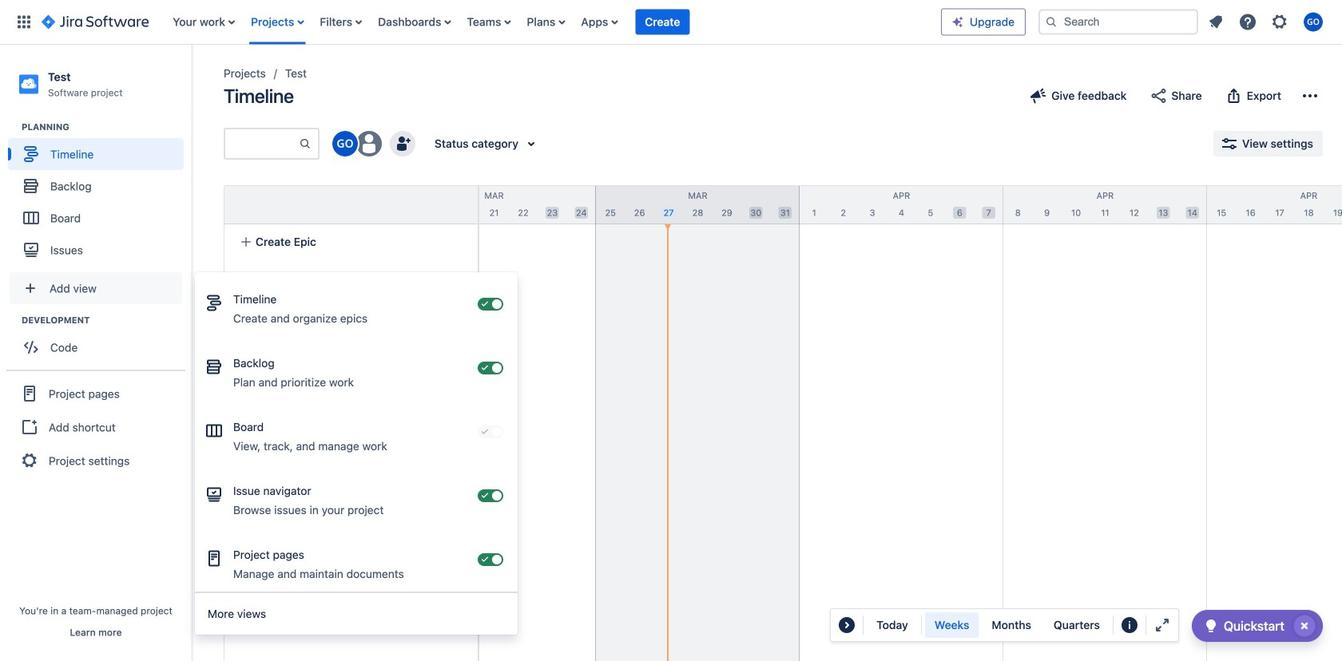 Task type: describe. For each thing, give the bounding box(es) containing it.
notifications image
[[1207, 12, 1226, 32]]

enter full screen image
[[1153, 616, 1172, 635]]

4 column header from the left
[[800, 186, 1004, 224]]

development image
[[2, 311, 22, 330]]

add people image
[[393, 134, 412, 153]]

primary element
[[10, 0, 941, 44]]

your profile and settings image
[[1304, 12, 1323, 32]]

search image
[[1045, 16, 1058, 28]]

settings image
[[1271, 12, 1290, 32]]

heading for development icon
[[22, 314, 191, 327]]

0 horizontal spatial list
[[165, 0, 941, 44]]

sidebar navigation image
[[174, 64, 209, 96]]

1 horizontal spatial list
[[1202, 8, 1333, 36]]

planning image
[[2, 118, 22, 137]]

heading for the planning icon
[[22, 121, 191, 134]]

check image
[[1202, 617, 1221, 636]]



Task type: locate. For each thing, give the bounding box(es) containing it.
dismiss quickstart image
[[1292, 614, 1318, 639]]

appswitcher icon image
[[14, 12, 34, 32]]

row group
[[224, 185, 478, 225]]

1 heading from the top
[[22, 121, 191, 134]]

legend image
[[1120, 616, 1140, 635]]

help image
[[1239, 12, 1258, 32]]

group
[[8, 121, 191, 271], [8, 314, 191, 369], [6, 370, 185, 484], [925, 613, 1110, 639]]

timeline grid
[[189, 185, 1343, 662]]

Search field
[[1039, 9, 1199, 35]]

export icon image
[[1225, 86, 1244, 105]]

list item
[[636, 0, 690, 44]]

None search field
[[1039, 9, 1199, 35]]

Search timeline text field
[[225, 129, 299, 158]]

2 heading from the top
[[22, 314, 191, 327]]

banner
[[0, 0, 1343, 45]]

sidebar element
[[0, 45, 192, 662]]

2 column header from the left
[[392, 186, 596, 224]]

1 column header from the left
[[189, 186, 392, 224]]

row group inside timeline grid
[[224, 185, 478, 225]]

row
[[225, 186, 478, 225]]

3 column header from the left
[[596, 186, 800, 224]]

row inside row group
[[225, 186, 478, 225]]

jira software image
[[42, 12, 149, 32], [42, 12, 149, 32]]

6 column header from the left
[[1208, 186, 1343, 224]]

list
[[165, 0, 941, 44], [1202, 8, 1333, 36]]

5 column header from the left
[[1004, 186, 1208, 224]]

0 vertical spatial heading
[[22, 121, 191, 134]]

column header
[[189, 186, 392, 224], [392, 186, 596, 224], [596, 186, 800, 224], [800, 186, 1004, 224], [1004, 186, 1208, 224], [1208, 186, 1343, 224]]

1 vertical spatial heading
[[22, 314, 191, 327]]

heading
[[22, 121, 191, 134], [22, 314, 191, 327]]



Task type: vqa. For each thing, say whether or not it's contained in the screenshot.
new task image at the right of page
no



